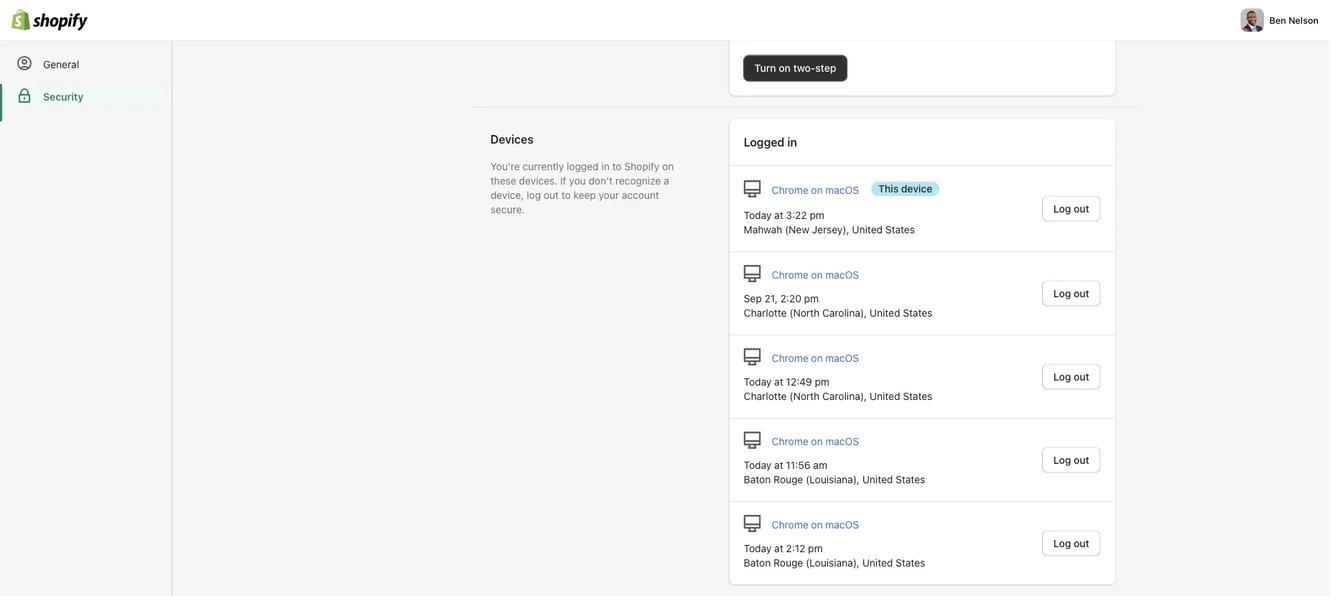 Task type: describe. For each thing, give the bounding box(es) containing it.
2:20
[[780, 293, 801, 304]]

these
[[490, 175, 516, 187]]

3:22
[[786, 209, 807, 221]]

recognize
[[615, 175, 661, 187]]

1 color slate lighter image from the top
[[744, 180, 761, 197]]

log out button for today at 12:49 pm charlotte (north carolina), united states
[[1042, 364, 1101, 390]]

a right 'enter'
[[1085, 2, 1091, 14]]

11:56
[[786, 459, 811, 471]]

1 chrome on macos from the top
[[772, 184, 859, 196]]

two-
[[793, 62, 815, 74]]

logged in
[[744, 135, 797, 149]]

your inside complete a second step to prove that it's you logging in. you can enter a verification code, use a security key, or confirm your login on a trusted device.
[[976, 16, 997, 28]]

out for today at 12:49 pm charlotte (north carolina), united states
[[1074, 371, 1089, 382]]

use
[[838, 16, 854, 28]]

step for two-
[[815, 62, 836, 74]]

nelson
[[1288, 15, 1319, 25]]

carolina), for sep 21, 2:20 pm
[[822, 307, 867, 319]]

rouge for 2:12
[[773, 557, 803, 569]]

in inside you're currently logged in to shopify on these devices. if you don't recognize a device, log out to keep your account secure.
[[601, 161, 610, 172]]

am
[[813, 459, 827, 471]]

today for today at 12:49 pm charlotte (north carolina), united states
[[744, 376, 772, 388]]

(louisiana), for pm
[[806, 557, 860, 569]]

out for today at 3:22 pm mahwah (new jersey), united states
[[1074, 203, 1089, 214]]

log for today at 12:49 pm charlotte (north carolina), united states
[[1053, 371, 1071, 382]]

security
[[865, 16, 902, 28]]

chrome on macos for 11:56
[[772, 436, 859, 447]]

pm for today at 3:22 pm
[[810, 209, 824, 221]]

log out for today at 12:49 pm charlotte (north carolina), united states
[[1053, 371, 1089, 382]]

2:12
[[786, 543, 805, 554]]

turn
[[755, 62, 776, 74]]

color slate lighter image for today at 2:12 pm baton rouge (louisiana), united states
[[744, 515, 761, 532]]

log out for sep 21, 2:20 pm charlotte (north carolina), united states
[[1053, 287, 1089, 299]]

today at 11:56 am baton rouge (louisiana), united states
[[744, 459, 925, 485]]

mahwah
[[744, 224, 782, 236]]

log
[[527, 189, 541, 201]]

color slate lighter image for sep 21, 2:20 pm charlotte (north carolina), united states
[[744, 265, 761, 282]]

this device
[[878, 183, 932, 195]]

on up 12:49
[[811, 352, 823, 364]]

chrome on macos button for 12:49
[[772, 351, 859, 366]]

step for second
[[848, 2, 868, 14]]

0 vertical spatial in
[[787, 135, 797, 149]]

turn on two-step button
[[744, 55, 847, 81]]

states for today at 2:12 pm baton rouge (louisiana), united states
[[896, 557, 925, 569]]

chrome for 11:56
[[772, 436, 808, 447]]

log out for today at 3:22 pm mahwah (new jersey), united states
[[1053, 203, 1089, 214]]

today for today at 3:22 pm mahwah (new jersey), united states
[[744, 209, 772, 221]]

jersey),
[[812, 224, 849, 236]]

to for shopify
[[612, 161, 622, 172]]

general link
[[6, 52, 166, 78]]

log out button for today at 2:12 pm baton rouge (louisiana), united states
[[1042, 530, 1101, 556]]

macos for today at 2:12 pm
[[825, 519, 859, 531]]

macos for today at 12:49 pm
[[825, 352, 859, 364]]

you
[[1019, 2, 1036, 14]]

states for sep 21, 2:20 pm charlotte (north carolina), united states
[[903, 307, 932, 319]]

ben
[[1269, 15, 1286, 25]]

1 macos from the top
[[825, 184, 859, 196]]

key,
[[905, 16, 923, 28]]

it's
[[932, 2, 946, 14]]

you're
[[490, 161, 520, 172]]

bn
[[1246, 15, 1261, 25]]

today for today at 11:56 am baton rouge (louisiana), united states
[[744, 459, 772, 471]]

don't
[[589, 175, 613, 187]]

log out button for sep 21, 2:20 pm charlotte (north carolina), united states
[[1042, 280, 1101, 306]]

devices
[[490, 132, 533, 146]]

(north for 2:20
[[789, 307, 820, 319]]

baton for today at 11:56 am baton rouge (louisiana), united states
[[744, 474, 771, 485]]

charlotte for today
[[744, 390, 787, 402]]

chrome on macos for 2:20
[[772, 269, 859, 281]]

on inside button
[[779, 62, 791, 74]]

devices.
[[519, 175, 558, 187]]

that
[[911, 2, 930, 14]]

on up sep 21, 2:20 pm charlotte (north carolina), united states
[[811, 269, 823, 281]]

if
[[560, 175, 566, 187]]

you're currently logged in to shopify on these devices. if you don't recognize a device, log out to keep your account secure.
[[490, 161, 674, 215]]

united for today at 12:49 pm charlotte (north carolina), united states
[[870, 390, 900, 402]]

carolina), for today at 12:49 pm
[[822, 390, 867, 402]]

secure.
[[490, 204, 525, 215]]

today at 3:22 pm mahwah (new jersey), united states
[[744, 209, 915, 236]]

log for today at 3:22 pm mahwah (new jersey), united states
[[1053, 203, 1071, 214]]

keep
[[573, 189, 596, 201]]

security link
[[6, 84, 166, 110]]



Task type: locate. For each thing, give the bounding box(es) containing it.
chrome on macos button up 2:12
[[772, 518, 859, 532]]

0 vertical spatial charlotte
[[744, 307, 787, 319]]

macos for sep 21, 2:20 pm
[[825, 269, 859, 281]]

to
[[871, 2, 880, 14], [612, 161, 622, 172], [561, 189, 571, 201]]

charlotte down 21,
[[744, 307, 787, 319]]

(louisiana), inside today at 2:12 pm baton rouge (louisiana), united states
[[806, 557, 860, 569]]

chrome for 2:12
[[772, 519, 808, 531]]

united inside today at 2:12 pm baton rouge (louisiana), united states
[[862, 557, 893, 569]]

united
[[852, 224, 883, 236], [870, 307, 900, 319], [870, 390, 900, 402], [862, 474, 893, 485], [862, 557, 893, 569]]

log for today at 2:12 pm baton rouge (louisiana), united states
[[1053, 537, 1071, 549]]

chrome
[[772, 184, 808, 196], [772, 269, 808, 281], [772, 352, 808, 364], [772, 436, 808, 447], [772, 519, 808, 531]]

a right use on the right top of the page
[[857, 16, 863, 28]]

out for today at 2:12 pm baton rouge (louisiana), united states
[[1074, 537, 1089, 549]]

0 vertical spatial your
[[976, 16, 997, 28]]

device,
[[490, 189, 524, 201]]

3 chrome from the top
[[772, 352, 808, 364]]

today inside the today at 12:49 pm charlotte (north carolina), united states
[[744, 376, 772, 388]]

log
[[1053, 203, 1071, 214], [1053, 287, 1071, 299], [1053, 371, 1071, 382], [1053, 454, 1071, 466], [1053, 537, 1071, 549]]

today inside today at 2:12 pm baton rouge (louisiana), united states
[[744, 543, 772, 554]]

2 chrome on macos from the top
[[772, 269, 859, 281]]

2 today from the top
[[744, 376, 772, 388]]

at inside today at 11:56 am baton rouge (louisiana), united states
[[774, 459, 783, 471]]

today left 12:49
[[744, 376, 772, 388]]

to down if
[[561, 189, 571, 201]]

account
[[622, 189, 659, 201]]

21,
[[764, 293, 778, 304]]

color slate lighter image for today at 12:49 pm charlotte (north carolina), united states
[[744, 348, 761, 365]]

united inside sep 21, 2:20 pm charlotte (north carolina), united states
[[870, 307, 900, 319]]

chrome on macos up 12:49
[[772, 352, 859, 364]]

your down logging on the right top of the page
[[976, 16, 997, 28]]

device
[[901, 183, 932, 195]]

complete
[[755, 2, 800, 14]]

pm for today at 12:49 pm
[[815, 376, 829, 388]]

chrome up 2:12
[[772, 519, 808, 531]]

2 log from the top
[[1053, 287, 1071, 299]]

(north inside sep 21, 2:20 pm charlotte (north carolina), united states
[[789, 307, 820, 319]]

at for 2:12
[[774, 543, 783, 554]]

chrome up 2:20
[[772, 269, 808, 281]]

5 chrome on macos button from the top
[[772, 518, 859, 532]]

1 today from the top
[[744, 209, 772, 221]]

(north down 12:49
[[789, 390, 820, 402]]

2 vertical spatial to
[[561, 189, 571, 201]]

1 vertical spatial charlotte
[[744, 390, 787, 402]]

on right shopify
[[662, 161, 674, 172]]

macos up today at 3:22 pm mahwah (new jersey), united states
[[825, 184, 859, 196]]

4 chrome on macos button from the top
[[772, 434, 859, 449]]

your down don't
[[599, 189, 619, 201]]

1 chrome on macos button from the top
[[772, 183, 859, 197]]

states inside today at 3:22 pm mahwah (new jersey), united states
[[885, 224, 915, 236]]

logging
[[968, 2, 1003, 14]]

you right if
[[569, 175, 586, 187]]

security
[[43, 91, 83, 103]]

this
[[878, 183, 898, 195]]

baton inside today at 11:56 am baton rouge (louisiana), united states
[[744, 474, 771, 485]]

chrome on macos for 12:49
[[772, 352, 859, 364]]

step inside button
[[815, 62, 836, 74]]

charlotte down 12:49
[[744, 390, 787, 402]]

currently
[[523, 161, 564, 172]]

3 today from the top
[[744, 459, 772, 471]]

log for sep 21, 2:20 pm charlotte (north carolina), united states
[[1053, 287, 1071, 299]]

log out button
[[1042, 196, 1101, 222], [1042, 280, 1101, 306], [1042, 364, 1101, 390], [1042, 447, 1101, 473], [1042, 530, 1101, 556]]

on down you at the top right
[[1025, 16, 1036, 28]]

pm inside the today at 12:49 pm charlotte (north carolina), united states
[[815, 376, 829, 388]]

0 horizontal spatial you
[[569, 175, 586, 187]]

general
[[43, 59, 79, 70]]

today for today at 2:12 pm baton rouge (louisiana), united states
[[744, 543, 772, 554]]

1 horizontal spatial in
[[787, 135, 797, 149]]

5 chrome on macos from the top
[[772, 519, 859, 531]]

1 horizontal spatial you
[[949, 2, 965, 14]]

0 horizontal spatial step
[[815, 62, 836, 74]]

log out button for today at 11:56 am baton rouge (louisiana), united states
[[1042, 447, 1101, 473]]

4 log out from the top
[[1053, 454, 1089, 466]]

you inside complete a second step to prove that it's you logging in. you can enter a verification code, use a security key, or confirm your login on a trusted device.
[[949, 2, 965, 14]]

color slate lighter image
[[744, 180, 761, 197], [744, 265, 761, 282], [744, 348, 761, 365], [744, 515, 761, 532]]

carolina), inside the today at 12:49 pm charlotte (north carolina), united states
[[822, 390, 867, 402]]

chrome for 12:49
[[772, 352, 808, 364]]

chrome on macos
[[772, 184, 859, 196], [772, 269, 859, 281], [772, 352, 859, 364], [772, 436, 859, 447], [772, 519, 859, 531]]

at
[[774, 209, 783, 221], [774, 376, 783, 388], [774, 459, 783, 471], [774, 543, 783, 554]]

out for today at 11:56 am baton rouge (louisiana), united states
[[1074, 454, 1089, 466]]

1 charlotte from the top
[[744, 307, 787, 319]]

chrome up 12:49
[[772, 352, 808, 364]]

12:49
[[786, 376, 812, 388]]

device.
[[755, 31, 789, 42]]

1 (north from the top
[[789, 307, 820, 319]]

a inside you're currently logged in to shopify on these devices. if you don't recognize a device, log out to keep your account secure.
[[664, 175, 669, 187]]

charlotte for sep
[[744, 307, 787, 319]]

a down can
[[1039, 16, 1044, 28]]

1 vertical spatial step
[[815, 62, 836, 74]]

chrome on macos button up 2:20
[[772, 268, 859, 282]]

rouge down the 11:56
[[773, 474, 803, 485]]

2 charlotte from the top
[[744, 390, 787, 402]]

2 macos from the top
[[825, 269, 859, 281]]

0 vertical spatial (louisiana),
[[806, 474, 860, 485]]

(north
[[789, 307, 820, 319], [789, 390, 820, 402]]

1 horizontal spatial your
[[976, 16, 997, 28]]

1 vertical spatial (north
[[789, 390, 820, 402]]

out inside you're currently logged in to shopify on these devices. if you don't recognize a device, log out to keep your account secure.
[[544, 189, 559, 201]]

states inside the today at 12:49 pm charlotte (north carolina), united states
[[903, 390, 932, 402]]

states for today at 11:56 am baton rouge (louisiana), united states
[[896, 474, 925, 485]]

step down code,
[[815, 62, 836, 74]]

1 vertical spatial carolina),
[[822, 390, 867, 402]]

your inside you're currently logged in to shopify on these devices. if you don't recognize a device, log out to keep your account secure.
[[599, 189, 619, 201]]

chrome on macos up 3:22
[[772, 184, 859, 196]]

5 log from the top
[[1053, 537, 1071, 549]]

2 log out button from the top
[[1042, 280, 1101, 306]]

at for 11:56
[[774, 459, 783, 471]]

1 at from the top
[[774, 209, 783, 221]]

color slate lighter image
[[744, 432, 761, 449]]

at inside the today at 12:49 pm charlotte (north carolina), united states
[[774, 376, 783, 388]]

2 rouge from the top
[[773, 557, 803, 569]]

4 log out button from the top
[[1042, 447, 1101, 473]]

on up am
[[811, 436, 823, 447]]

at left 3:22
[[774, 209, 783, 221]]

pm inside today at 3:22 pm mahwah (new jersey), united states
[[810, 209, 824, 221]]

2 carolina), from the top
[[822, 390, 867, 402]]

your
[[976, 16, 997, 28], [599, 189, 619, 201]]

complete a second step to prove that it's you logging in. you can enter a verification code, use a security key, or confirm your login on a trusted device.
[[755, 2, 1091, 42]]

1 log out button from the top
[[1042, 196, 1101, 222]]

chrome up the 11:56
[[772, 436, 808, 447]]

in right logged
[[787, 135, 797, 149]]

sep 21, 2:20 pm charlotte (north carolina), united states
[[744, 293, 932, 319]]

1 vertical spatial to
[[612, 161, 622, 172]]

chrome for 2:20
[[772, 269, 808, 281]]

a left second
[[803, 2, 808, 14]]

1 log from the top
[[1053, 203, 1071, 214]]

1 log out from the top
[[1053, 203, 1089, 214]]

5 log out from the top
[[1053, 537, 1089, 549]]

log out for today at 11:56 am baton rouge (louisiana), united states
[[1053, 454, 1089, 466]]

code,
[[809, 16, 835, 28]]

united for today at 3:22 pm mahwah (new jersey), united states
[[852, 224, 883, 236]]

chrome on macos button for 2:12
[[772, 518, 859, 532]]

united for today at 2:12 pm baton rouge (louisiana), united states
[[862, 557, 893, 569]]

4 color slate lighter image from the top
[[744, 515, 761, 532]]

at for 3:22
[[774, 209, 783, 221]]

macos up sep 21, 2:20 pm charlotte (north carolina), united states
[[825, 269, 859, 281]]

pm up jersey),
[[810, 209, 824, 221]]

log out
[[1053, 203, 1089, 214], [1053, 287, 1089, 299], [1053, 371, 1089, 382], [1053, 454, 1089, 466], [1053, 537, 1089, 549]]

baton
[[744, 474, 771, 485], [744, 557, 771, 569]]

rouge inside today at 2:12 pm baton rouge (louisiana), united states
[[773, 557, 803, 569]]

0 vertical spatial rouge
[[773, 474, 803, 485]]

0 horizontal spatial in
[[601, 161, 610, 172]]

chrome on macos button up 3:22
[[772, 183, 859, 197]]

you inside you're currently logged in to shopify on these devices. if you don't recognize a device, log out to keep your account secure.
[[569, 175, 586, 187]]

chrome on macos button for 2:20
[[772, 268, 859, 282]]

today down color slate lighter icon
[[744, 459, 772, 471]]

5 chrome from the top
[[772, 519, 808, 531]]

0 vertical spatial you
[[949, 2, 965, 14]]

4 at from the top
[[774, 543, 783, 554]]

shopify image
[[11, 9, 88, 31]]

on up today at 2:12 pm baton rouge (louisiana), united states
[[811, 519, 823, 531]]

or
[[926, 16, 935, 28]]

trusted
[[1047, 16, 1081, 28]]

sep
[[744, 293, 762, 304]]

login
[[1000, 16, 1022, 28]]

log for today at 11:56 am baton rouge (louisiana), united states
[[1053, 454, 1071, 466]]

states for today at 3:22 pm mahwah (new jersey), united states
[[885, 224, 915, 236]]

0 vertical spatial step
[[848, 2, 868, 14]]

1 vertical spatial baton
[[744, 557, 771, 569]]

pm
[[810, 209, 824, 221], [804, 293, 819, 304], [815, 376, 829, 388], [808, 543, 823, 554]]

chrome on macos up 2:20
[[772, 269, 859, 281]]

2 (louisiana), from the top
[[806, 557, 860, 569]]

charlotte inside the today at 12:49 pm charlotte (north carolina), united states
[[744, 390, 787, 402]]

in
[[787, 135, 797, 149], [601, 161, 610, 172]]

a
[[803, 2, 808, 14], [1085, 2, 1091, 14], [857, 16, 863, 28], [1039, 16, 1044, 28], [664, 175, 669, 187]]

pm right 2:20
[[804, 293, 819, 304]]

at left 2:12
[[774, 543, 783, 554]]

carolina),
[[822, 307, 867, 319], [822, 390, 867, 402]]

log out button for today at 3:22 pm mahwah (new jersey), united states
[[1042, 196, 1101, 222]]

macos up today at 2:12 pm baton rouge (louisiana), united states
[[825, 519, 859, 531]]

united for sep 21, 2:20 pm charlotte (north carolina), united states
[[870, 307, 900, 319]]

1 vertical spatial rouge
[[773, 557, 803, 569]]

you up confirm
[[949, 2, 965, 14]]

states
[[885, 224, 915, 236], [903, 307, 932, 319], [903, 390, 932, 402], [896, 474, 925, 485], [896, 557, 925, 569]]

1 vertical spatial (louisiana),
[[806, 557, 860, 569]]

a right recognize
[[664, 175, 669, 187]]

you
[[949, 2, 965, 14], [569, 175, 586, 187]]

today at 12:49 pm charlotte (north carolina), united states
[[744, 376, 932, 402]]

today inside today at 3:22 pm mahwah (new jersey), united states
[[744, 209, 772, 221]]

4 log from the top
[[1053, 454, 1071, 466]]

0 horizontal spatial your
[[599, 189, 619, 201]]

to for prove
[[871, 2, 880, 14]]

step up use on the right top of the page
[[848, 2, 868, 14]]

to up security on the right top
[[871, 2, 880, 14]]

charlotte
[[744, 307, 787, 319], [744, 390, 787, 402]]

(north down 2:20
[[789, 307, 820, 319]]

united inside today at 3:22 pm mahwah (new jersey), united states
[[852, 224, 883, 236]]

macos up today at 11:56 am baton rouge (louisiana), united states
[[825, 436, 859, 447]]

2 chrome on macos button from the top
[[772, 268, 859, 282]]

states inside sep 21, 2:20 pm charlotte (north carolina), united states
[[903, 307, 932, 319]]

on
[[1025, 16, 1036, 28], [779, 62, 791, 74], [662, 161, 674, 172], [811, 184, 823, 196], [811, 269, 823, 281], [811, 352, 823, 364], [811, 436, 823, 447], [811, 519, 823, 531]]

states inside today at 2:12 pm baton rouge (louisiana), united states
[[896, 557, 925, 569]]

charlotte inside sep 21, 2:20 pm charlotte (north carolina), united states
[[744, 307, 787, 319]]

united inside today at 11:56 am baton rouge (louisiana), united states
[[862, 474, 893, 485]]

prove
[[883, 2, 909, 14]]

chrome up 3:22
[[772, 184, 808, 196]]

pm inside today at 2:12 pm baton rouge (louisiana), united states
[[808, 543, 823, 554]]

chrome on macos up am
[[772, 436, 859, 447]]

4 today from the top
[[744, 543, 772, 554]]

(louisiana), for am
[[806, 474, 860, 485]]

(north inside the today at 12:49 pm charlotte (north carolina), united states
[[789, 390, 820, 402]]

out for sep 21, 2:20 pm charlotte (north carolina), united states
[[1074, 287, 1089, 299]]

baton inside today at 2:12 pm baton rouge (louisiana), united states
[[744, 557, 771, 569]]

today up mahwah
[[744, 209, 772, 221]]

rouge for 11:56
[[773, 474, 803, 485]]

pm inside sep 21, 2:20 pm charlotte (north carolina), united states
[[804, 293, 819, 304]]

chrome on macos for 2:12
[[772, 519, 859, 531]]

can
[[1039, 2, 1056, 14]]

today
[[744, 209, 772, 221], [744, 376, 772, 388], [744, 459, 772, 471], [744, 543, 772, 554]]

today at 2:12 pm baton rouge (louisiana), united states
[[744, 543, 925, 569]]

logged
[[744, 135, 784, 149]]

1 chrome from the top
[[772, 184, 808, 196]]

pm right 12:49
[[815, 376, 829, 388]]

2 color slate lighter image from the top
[[744, 265, 761, 282]]

carolina), inside sep 21, 2:20 pm charlotte (north carolina), united states
[[822, 307, 867, 319]]

1 rouge from the top
[[773, 474, 803, 485]]

1 vertical spatial in
[[601, 161, 610, 172]]

on inside you're currently logged in to shopify on these devices. if you don't recognize a device, log out to keep your account secure.
[[662, 161, 674, 172]]

macos up the today at 12:49 pm charlotte (north carolina), united states
[[825, 352, 859, 364]]

pm for today at 2:12 pm
[[808, 543, 823, 554]]

2 chrome from the top
[[772, 269, 808, 281]]

1 horizontal spatial to
[[612, 161, 622, 172]]

confirm
[[938, 16, 974, 28]]

0 vertical spatial carolina),
[[822, 307, 867, 319]]

rouge down 2:12
[[773, 557, 803, 569]]

2 baton from the top
[[744, 557, 771, 569]]

3 chrome on macos button from the top
[[772, 351, 859, 366]]

1 carolina), from the top
[[822, 307, 867, 319]]

shopify
[[624, 161, 659, 172]]

chrome on macos button
[[772, 183, 859, 197], [772, 268, 859, 282], [772, 351, 859, 366], [772, 434, 859, 449], [772, 518, 859, 532]]

chrome on macos button for 11:56
[[772, 434, 859, 449]]

3 log out from the top
[[1053, 371, 1089, 382]]

0 vertical spatial baton
[[744, 474, 771, 485]]

1 vertical spatial you
[[569, 175, 586, 187]]

3 log from the top
[[1053, 371, 1071, 382]]

logged
[[567, 161, 599, 172]]

on inside complete a second step to prove that it's you logging in. you can enter a verification code, use a security key, or confirm your login on a trusted device.
[[1025, 16, 1036, 28]]

(new
[[785, 224, 809, 236]]

rouge inside today at 11:56 am baton rouge (louisiana), united states
[[773, 474, 803, 485]]

pm right 2:12
[[808, 543, 823, 554]]

to up don't
[[612, 161, 622, 172]]

chrome on macos button up 12:49
[[772, 351, 859, 366]]

0 vertical spatial to
[[871, 2, 880, 14]]

(north for 12:49
[[789, 390, 820, 402]]

macos for today at 11:56 am
[[825, 436, 859, 447]]

on right turn
[[779, 62, 791, 74]]

3 log out button from the top
[[1042, 364, 1101, 390]]

chrome on macos button up am
[[772, 434, 859, 449]]

(louisiana), inside today at 11:56 am baton rouge (louisiana), united states
[[806, 474, 860, 485]]

at left the 11:56
[[774, 459, 783, 471]]

states for today at 12:49 pm charlotte (north carolina), united states
[[903, 390, 932, 402]]

second
[[811, 2, 845, 14]]

0 vertical spatial (north
[[789, 307, 820, 319]]

4 chrome on macos from the top
[[772, 436, 859, 447]]

1 baton from the top
[[744, 474, 771, 485]]

today inside today at 11:56 am baton rouge (louisiana), united states
[[744, 459, 772, 471]]

2 (north from the top
[[789, 390, 820, 402]]

1 (louisiana), from the top
[[806, 474, 860, 485]]

1 vertical spatial your
[[599, 189, 619, 201]]

3 at from the top
[[774, 459, 783, 471]]

out
[[544, 189, 559, 201], [1074, 203, 1089, 214], [1074, 287, 1089, 299], [1074, 371, 1089, 382], [1074, 454, 1089, 466], [1074, 537, 1089, 549]]

3 chrome on macos from the top
[[772, 352, 859, 364]]

pm for sep 21, 2:20 pm
[[804, 293, 819, 304]]

3 color slate lighter image from the top
[[744, 348, 761, 365]]

4 macos from the top
[[825, 436, 859, 447]]

turn on two-step
[[755, 62, 836, 74]]

2 log out from the top
[[1053, 287, 1089, 299]]

verification
[[755, 16, 807, 28]]

to inside complete a second step to prove that it's you logging in. you can enter a verification code, use a security key, or confirm your login on a trusted device.
[[871, 2, 880, 14]]

states inside today at 11:56 am baton rouge (louisiana), united states
[[896, 474, 925, 485]]

united for today at 11:56 am baton rouge (louisiana), united states
[[862, 474, 893, 485]]

step inside complete a second step to prove that it's you logging in. you can enter a verification code, use a security key, or confirm your login on a trusted device.
[[848, 2, 868, 14]]

today left 2:12
[[744, 543, 772, 554]]

(louisiana),
[[806, 474, 860, 485], [806, 557, 860, 569]]

log out for today at 2:12 pm baton rouge (louisiana), united states
[[1053, 537, 1089, 549]]

macos
[[825, 184, 859, 196], [825, 269, 859, 281], [825, 352, 859, 364], [825, 436, 859, 447], [825, 519, 859, 531]]

5 macos from the top
[[825, 519, 859, 531]]

2 at from the top
[[774, 376, 783, 388]]

3 macos from the top
[[825, 352, 859, 364]]

ben nelson
[[1269, 15, 1319, 25]]

at inside today at 3:22 pm mahwah (new jersey), united states
[[774, 209, 783, 221]]

step
[[848, 2, 868, 14], [815, 62, 836, 74]]

0 horizontal spatial to
[[561, 189, 571, 201]]

enter
[[1058, 2, 1083, 14]]

5 log out button from the top
[[1042, 530, 1101, 556]]

at inside today at 2:12 pm baton rouge (louisiana), united states
[[774, 543, 783, 554]]

on up today at 3:22 pm mahwah (new jersey), united states
[[811, 184, 823, 196]]

united inside the today at 12:49 pm charlotte (north carolina), united states
[[870, 390, 900, 402]]

in up don't
[[601, 161, 610, 172]]

in.
[[1005, 2, 1016, 14]]

at left 12:49
[[774, 376, 783, 388]]

4 chrome from the top
[[772, 436, 808, 447]]

rouge
[[773, 474, 803, 485], [773, 557, 803, 569]]

2 horizontal spatial to
[[871, 2, 880, 14]]

at for 12:49
[[774, 376, 783, 388]]

baton for today at 2:12 pm baton rouge (louisiana), united states
[[744, 557, 771, 569]]

chrome on macos up 2:12
[[772, 519, 859, 531]]

1 horizontal spatial step
[[848, 2, 868, 14]]



Task type: vqa. For each thing, say whether or not it's contained in the screenshot.
email field
no



